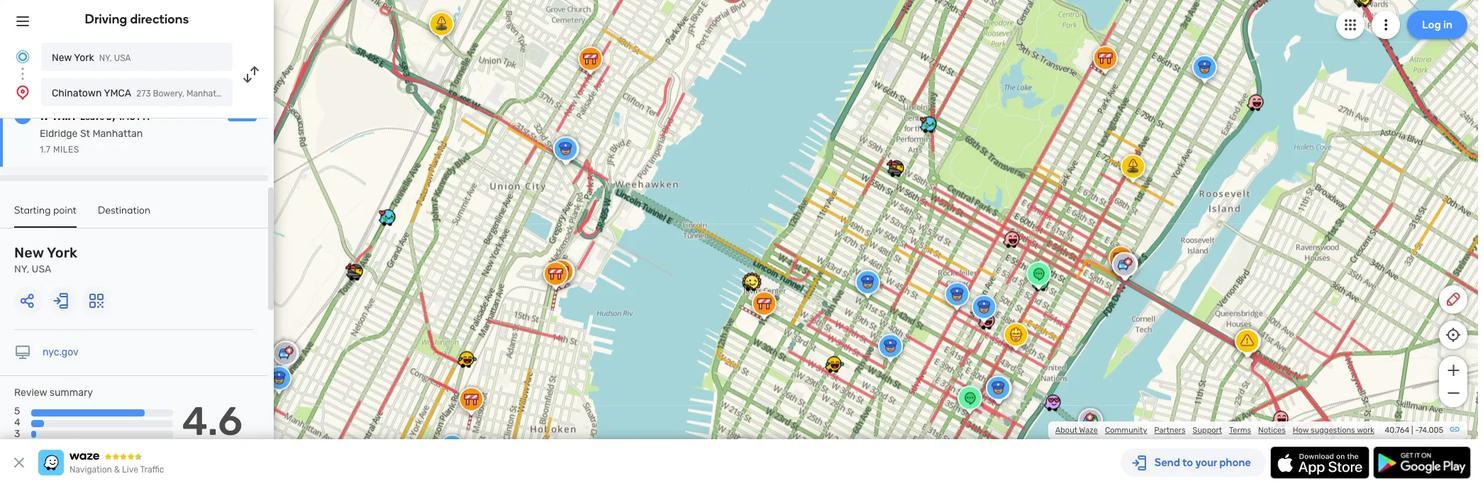 Task type: describe. For each thing, give the bounding box(es) containing it.
notices
[[1259, 426, 1286, 435]]

manhattan,
[[187, 89, 232, 99]]

support link
[[1193, 426, 1223, 435]]

min
[[53, 108, 75, 123]]

waze
[[1080, 426, 1099, 435]]

current location image
[[14, 48, 31, 65]]

1 vertical spatial ny,
[[14, 263, 29, 275]]

about waze community partners support terms notices how suggestions work
[[1056, 426, 1375, 435]]

17 min leave by 1:43 pm
[[40, 108, 150, 123]]

work
[[1358, 426, 1375, 435]]

&
[[114, 465, 120, 475]]

pm
[[137, 112, 150, 122]]

5
[[14, 405, 20, 417]]

community
[[1106, 426, 1148, 435]]

suggestions
[[1312, 426, 1356, 435]]

4
[[14, 417, 20, 429]]

how suggestions work link
[[1294, 426, 1375, 435]]

about
[[1056, 426, 1078, 435]]

united
[[234, 89, 260, 99]]

york inside new york ny, usa
[[47, 244, 78, 261]]

1 vertical spatial new york ny, usa
[[14, 244, 78, 275]]

0 horizontal spatial usa
[[32, 263, 51, 275]]

0 vertical spatial ny,
[[99, 53, 112, 63]]

3
[[14, 428, 20, 440]]

point
[[53, 204, 77, 216]]

how
[[1294, 426, 1310, 435]]

summary
[[50, 387, 93, 399]]

computer image
[[14, 344, 31, 361]]

4.6
[[182, 398, 243, 445]]

leave
[[80, 112, 104, 122]]

navigation
[[70, 465, 112, 475]]

terms
[[1230, 426, 1252, 435]]

0 vertical spatial new york ny, usa
[[52, 52, 131, 64]]

eldridge st manhattan 1.7 miles
[[40, 128, 143, 155]]

starting point
[[14, 204, 77, 216]]

x image
[[11, 454, 28, 471]]

live
[[122, 465, 138, 475]]

states
[[262, 89, 288, 99]]

terms link
[[1230, 426, 1252, 435]]

starting
[[14, 204, 51, 216]]

0 vertical spatial usa
[[114, 53, 131, 63]]

notices link
[[1259, 426, 1286, 435]]



Task type: locate. For each thing, give the bounding box(es) containing it.
bowery,
[[153, 89, 184, 99]]

zoom out image
[[1445, 385, 1463, 402]]

chinatown
[[52, 87, 102, 99]]

usa
[[114, 53, 131, 63], [32, 263, 51, 275]]

0 vertical spatial york
[[74, 52, 94, 64]]

1.7
[[40, 145, 51, 155]]

0 horizontal spatial ny,
[[14, 263, 29, 275]]

0 vertical spatial new
[[52, 52, 72, 64]]

york up chinatown
[[74, 52, 94, 64]]

5 4 3
[[14, 405, 20, 440]]

new york ny, usa down starting point "button"
[[14, 244, 78, 275]]

1 horizontal spatial new
[[52, 52, 72, 64]]

about waze link
[[1056, 426, 1099, 435]]

new
[[52, 52, 72, 64], [14, 244, 44, 261]]

by
[[106, 112, 116, 122]]

1:43
[[118, 112, 135, 122]]

st
[[80, 128, 90, 140]]

new down starting point "button"
[[14, 244, 44, 261]]

nyc.gov link
[[43, 346, 79, 358]]

17
[[40, 108, 51, 123]]

1 horizontal spatial ny,
[[99, 53, 112, 63]]

york
[[74, 52, 94, 64], [47, 244, 78, 261]]

traffic
[[140, 465, 164, 475]]

destination
[[98, 204, 151, 216]]

usa down starting point "button"
[[32, 263, 51, 275]]

starting point button
[[14, 204, 77, 228]]

review
[[14, 387, 47, 399]]

nyc.gov
[[43, 346, 79, 358]]

1 vertical spatial york
[[47, 244, 78, 261]]

ny, up 'ymca'
[[99, 53, 112, 63]]

new york ny, usa
[[52, 52, 131, 64], [14, 244, 78, 275]]

40.764
[[1386, 426, 1410, 435]]

ny,
[[99, 53, 112, 63], [14, 263, 29, 275]]

support
[[1193, 426, 1223, 435]]

1 vertical spatial new
[[14, 244, 44, 261]]

new inside new york ny, usa
[[14, 244, 44, 261]]

navigation & live traffic
[[70, 465, 164, 475]]

|
[[1412, 426, 1414, 435]]

manhattan
[[93, 128, 143, 140]]

new up chinatown
[[52, 52, 72, 64]]

york down starting point "button"
[[47, 244, 78, 261]]

1 vertical spatial usa
[[32, 263, 51, 275]]

chinatown ymca 273 bowery, manhattan, united states
[[52, 87, 288, 99]]

miles
[[53, 145, 79, 155]]

ymca
[[104, 87, 131, 99]]

location image
[[14, 84, 31, 101]]

driving directions
[[85, 11, 189, 27]]

1 horizontal spatial usa
[[114, 53, 131, 63]]

link image
[[1450, 424, 1461, 435]]

driving
[[85, 11, 127, 27]]

-
[[1416, 426, 1419, 435]]

partners link
[[1155, 426, 1186, 435]]

eldridge
[[40, 128, 78, 140]]

destination button
[[98, 204, 151, 226]]

273
[[136, 89, 151, 99]]

pencil image
[[1446, 291, 1463, 308]]

partners
[[1155, 426, 1186, 435]]

new york ny, usa up chinatown
[[52, 52, 131, 64]]

community link
[[1106, 426, 1148, 435]]

74.005
[[1419, 426, 1444, 435]]

directions
[[130, 11, 189, 27]]

ny, down starting point "button"
[[14, 263, 29, 275]]

40.764 | -74.005
[[1386, 426, 1444, 435]]

zoom in image
[[1445, 362, 1463, 379]]

review summary
[[14, 387, 93, 399]]

0 horizontal spatial new
[[14, 244, 44, 261]]

usa up 'ymca'
[[114, 53, 131, 63]]



Task type: vqa. For each thing, say whether or not it's contained in the screenshot.
12 related to 40m
no



